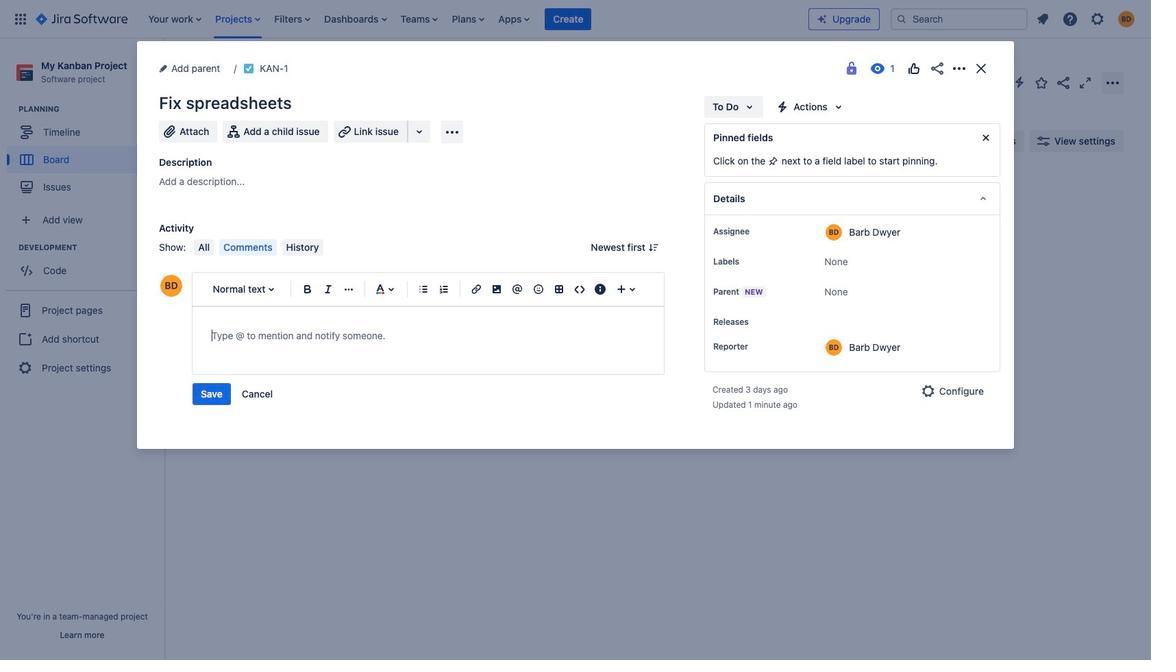 Task type: locate. For each thing, give the bounding box(es) containing it.
1 vertical spatial heading
[[19, 242, 164, 253]]

5 list item from the left
[[397, 0, 443, 38]]

search image
[[897, 13, 908, 24]]

details element
[[705, 182, 1001, 215]]

more formatting image
[[341, 281, 357, 298]]

sidebar element
[[0, 38, 165, 660]]

Search this board text field
[[193, 129, 256, 154]]

primary element
[[8, 0, 809, 38]]

0 vertical spatial heading
[[19, 104, 164, 115]]

1 horizontal spatial list
[[1031, 7, 1144, 31]]

0 vertical spatial task image
[[244, 63, 255, 74]]

banner
[[0, 0, 1152, 38]]

3 list item from the left
[[270, 0, 315, 38]]

code snippet image
[[572, 281, 588, 298]]

heading
[[19, 104, 164, 115], [19, 242, 164, 253]]

None search field
[[891, 8, 1028, 30]]

dialog
[[137, 41, 1015, 449]]

0 horizontal spatial task image
[[204, 248, 215, 259]]

hide message image
[[978, 130, 995, 146]]

1 vertical spatial task image
[[204, 248, 215, 259]]

bold ⌘b image
[[299, 281, 316, 298]]

actions image
[[952, 60, 968, 77]]

star kan board image
[[1034, 74, 1050, 91]]

vote options: no one has voted for this issue yet. image
[[906, 60, 923, 77]]

group
[[7, 104, 164, 205], [7, 242, 164, 289], [5, 290, 159, 388], [193, 383, 281, 405]]

add image, video, or file image
[[489, 281, 505, 298]]

task image
[[244, 63, 255, 74], [204, 248, 215, 259]]

menu bar
[[192, 239, 326, 256]]

0 horizontal spatial list
[[141, 0, 809, 38]]

link web pages and more image
[[411, 123, 428, 140]]

copy link to issue image
[[286, 62, 297, 73]]

jira software image
[[36, 11, 128, 27], [36, 11, 128, 27]]

italic ⌘i image
[[320, 281, 337, 298]]

list item
[[144, 0, 206, 38], [211, 0, 265, 38], [270, 0, 315, 38], [320, 0, 391, 38], [397, 0, 443, 38], [448, 0, 489, 38], [495, 0, 534, 38], [545, 0, 592, 38]]

4 list item from the left
[[320, 0, 391, 38]]

list
[[141, 0, 809, 38], [1031, 7, 1144, 31]]



Task type: vqa. For each thing, say whether or not it's contained in the screenshot.
group
yes



Task type: describe. For each thing, give the bounding box(es) containing it.
labels pin to top. only you can see pinned fields. image
[[743, 256, 754, 267]]

close image
[[974, 60, 990, 77]]

emoji image
[[530, 281, 547, 298]]

1 horizontal spatial task image
[[244, 63, 255, 74]]

enter full screen image
[[1078, 74, 1094, 91]]

link image
[[468, 281, 485, 298]]

mention image
[[510, 281, 526, 298]]

1 list item from the left
[[144, 0, 206, 38]]

add app image
[[444, 124, 461, 140]]

create column image
[[775, 180, 791, 196]]

6 list item from the left
[[448, 0, 489, 38]]

assignee pin to top. only you can see pinned fields. image
[[753, 226, 764, 237]]

add people image
[[337, 133, 354, 149]]

numbered list ⌘⇧7 image
[[436, 281, 453, 298]]

reporter pin to top. only you can see pinned fields. image
[[751, 341, 762, 352]]

Search field
[[891, 8, 1028, 30]]

bullet list ⌘⇧8 image
[[415, 281, 432, 298]]

1 heading from the top
[[19, 104, 164, 115]]

7 list item from the left
[[495, 0, 534, 38]]

table image
[[551, 281, 567, 298]]

2 list item from the left
[[211, 0, 265, 38]]

Comment - Main content area, start typing to enter text. text field
[[212, 328, 645, 344]]

2 heading from the top
[[19, 242, 164, 253]]

8 list item from the left
[[545, 0, 592, 38]]

info panel image
[[592, 281, 609, 298]]



